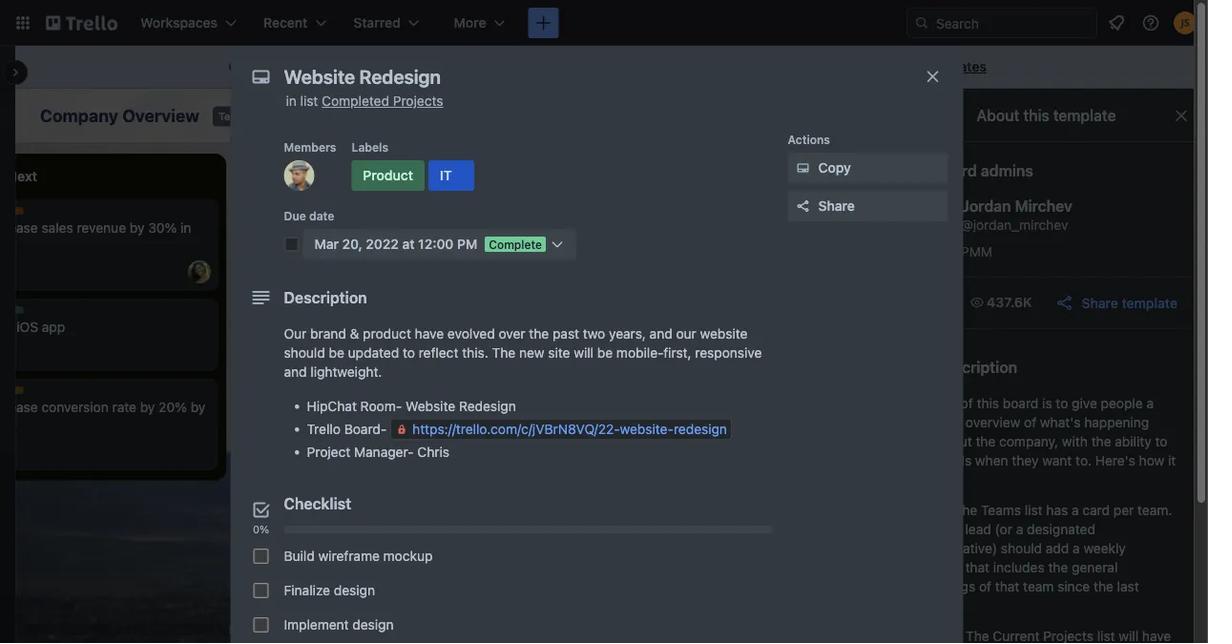 Task type: locate. For each thing, give the bounding box(es) containing it.
new inside our brand & product have evolved over the past two years, and our website should be updated to reflect this. the new site will be mobile-first, responsive and lightweight.
[[519, 345, 544, 361]]

of
[[961, 396, 973, 411], [1024, 415, 1036, 430], [979, 579, 991, 594]]

to up finishing
[[837, 315, 850, 331]]

amy freiderson (amyfreiderson) image
[[730, 402, 753, 425]]

to.
[[1076, 453, 1092, 469]]

bravo
[[799, 208, 834, 224], [799, 315, 834, 331]]

board inside button
[[380, 107, 417, 123]]

2022 right the 18,
[[321, 246, 349, 260]]

color: green, title: "product" element up the our
[[257, 287, 300, 302]]

sm image inside copy link
[[793, 158, 813, 177]]

20, up https://trello.com/c/jvbrn8vq/22-website-redesign
[[575, 406, 592, 420]]

2022 down blog
[[366, 236, 399, 252]]

1 horizontal spatial redesign
[[581, 220, 638, 236]]

board
[[1003, 396, 1039, 411]]

1 vertical spatial description
[[934, 358, 1017, 376]]

of right happenings
[[979, 579, 991, 594]]

teams
[[981, 502, 1021, 518]]

our
[[676, 326, 696, 342]]

a inside the goal of this board is to give people a high level overview of what's happening throughout the company, with the ability to find details when they want to. here's how it works:
[[1146, 396, 1154, 411]]

the down 'over'
[[492, 345, 515, 361]]

more
[[888, 59, 920, 74]]

the inside the goal of this board is to give people a high level overview of what's happening throughout the company, with the ability to find details when they want to. here's how it works:
[[904, 396, 927, 411]]

our brand & product have evolved over the past two years, and our website should be updated to reflect this. the new site will be mobile-first, responsive and lightweight.
[[284, 326, 762, 380]]

copy
[[818, 160, 851, 176]]

pm
[[457, 236, 477, 252]]

0 vertical spatial color: green, title: "product" element
[[352, 160, 425, 191]]

this inside the goal of this board is to give people a high level overview of what's happening throughout the company, with the ability to find details when they want to. here's how it works:
[[977, 396, 999, 411]]

0 vertical spatial sm image
[[225, 58, 244, 77]]

new down taking
[[904, 334, 930, 350]]

in down customer
[[855, 247, 866, 262]]

product down labels
[[363, 167, 413, 183]]

ever
[[993, 228, 1020, 243]]

design for implement design
[[352, 617, 394, 633]]

2 vertical spatial for
[[899, 315, 916, 331]]

over
[[499, 326, 525, 342]]

0 vertical spatial website
[[528, 220, 577, 236]]

team down includes
[[1023, 579, 1054, 594]]

0 vertical spatial template
[[343, 59, 398, 74]]

public
[[302, 59, 340, 74]]

error image
[[395, 422, 409, 437]]

1 vertical spatial template
[[1053, 106, 1116, 125]]

0 vertical spatial color: blue, title: "it" element
[[428, 160, 474, 191]]

should inside : the teams list has a card per team. the team lead (or a designated representative) should add a weekly comment that includes the general happenings of that team since the last update.
[[1001, 541, 1042, 556]]

to inside bravo to lauren for taking the lead and finishing the new landing page design!
[[837, 315, 850, 331]]

in left public icon
[[286, 93, 297, 109]]

board up labels
[[380, 107, 417, 123]]

beth orthman (bethorthman) image
[[188, 260, 211, 283]]

for for bravo to lauren for taking the lead and finishing the new landing page design!
[[899, 315, 916, 331]]

20,
[[342, 236, 362, 252], [574, 246, 592, 260], [575, 406, 592, 420]]

0 horizontal spatial color: blue, title: "it" element
[[257, 207, 295, 215]]

0 horizontal spatial color: green, title: "product" element
[[257, 287, 300, 302]]

1 horizontal spatial list
[[1025, 502, 1043, 518]]

1 horizontal spatial share
[[1082, 295, 1118, 311]]

color: yellow, title: "marketing" element up nov
[[257, 367, 312, 382]]

john smith (johnsmith38824343) image
[[1174, 11, 1197, 34]]

product marketing brand guidelines
[[257, 288, 361, 316]]

oct for brand guidelines
[[280, 326, 299, 340]]

0 horizontal spatial this
[[977, 396, 999, 411]]

website
[[700, 326, 748, 342]]

implement design
[[284, 617, 394, 633]]

chris temperson (christemperson) image down members on the left of the page
[[284, 160, 314, 191]]

1 vertical spatial list
[[1025, 502, 1043, 518]]

1 vertical spatial color: blue, title: "it" element
[[257, 207, 295, 215]]

color: yellow, title: "marketing" element
[[299, 287, 354, 302], [257, 367, 312, 382]]

1 vertical spatial product
[[257, 288, 300, 302]]

redesign up https://trello.com/c/jvbrn8vq/22-
[[459, 398, 516, 414]]

the up here's
[[1091, 434, 1111, 449]]

oct 17, 2022
[[280, 326, 347, 340]]

the inside bravo to tom for answering the most customer support emails ever received in one day!
[[970, 208, 990, 224]]

2022 for oct 18, 2022
[[321, 246, 349, 260]]

andre gorte (andregorte) image
[[742, 102, 769, 129]]

1 bravo from the top
[[799, 208, 834, 224]]

lead left (or
[[965, 521, 991, 537]]

1 vertical spatial lead
[[965, 521, 991, 537]]

2 horizontal spatial template
[[1122, 295, 1177, 311]]

and up 'design!'
[[799, 334, 822, 350]]

jordan mirchev (jordan_mirchev) image up actions
[[817, 102, 844, 129]]

and up the first,
[[650, 326, 672, 342]]

1 vertical spatial website
[[406, 398, 455, 414]]

description down the landing on the right bottom of page
[[934, 358, 1017, 376]]

173.1k
[[923, 294, 964, 310]]

completed projects link
[[322, 93, 443, 109]]

marketing up brand
[[299, 288, 354, 302]]

1 vertical spatial marketing
[[257, 368, 312, 382]]

design down build wireframe mockup
[[334, 583, 375, 598]]

2022 up trello board-
[[324, 406, 352, 420]]

1 vertical spatial sm image
[[793, 158, 813, 177]]

0 vertical spatial design
[[334, 583, 375, 598]]

here's
[[1095, 453, 1135, 469]]

0 vertical spatial list
[[300, 93, 318, 109]]

of up company,
[[1024, 415, 1036, 430]]

this right about
[[1023, 106, 1049, 125]]

in list completed projects
[[286, 93, 443, 109]]

guidelines
[[297, 300, 361, 316]]

1 horizontal spatial this
[[1023, 106, 1049, 125]]

and inside bravo to lauren for taking the lead and finishing the new landing page design!
[[799, 334, 822, 350]]

list left public icon
[[300, 93, 318, 109]]

website up error image
[[406, 398, 455, 414]]

open information menu image
[[1141, 13, 1160, 32]]

1 horizontal spatial and
[[650, 326, 672, 342]]

0 horizontal spatial share
[[818, 198, 855, 214]]

1 vertical spatial jordan mirchev (jordan_mirchev) image
[[902, 198, 949, 246]]

tom
[[853, 208, 880, 224]]

the
[[492, 345, 515, 361], [904, 396, 927, 411], [954, 502, 977, 518], [904, 521, 927, 537]]

team down : at right bottom
[[931, 521, 962, 537]]

search image
[[914, 15, 929, 31]]

bravo inside bravo to tom for answering the most customer support emails ever received in one day!
[[799, 208, 834, 224]]

to up what's
[[1056, 396, 1068, 411]]

1 vertical spatial should
[[1001, 541, 1042, 556]]

for for bravo to tom for answering the most customer support emails ever received in one day!
[[883, 208, 900, 224]]

0 horizontal spatial of
[[961, 396, 973, 411]]

1 horizontal spatial product
[[363, 167, 413, 183]]

bravo to tom for answering the most customer support emails ever received in one day! link
[[799, 207, 1020, 264]]

website up complete
[[528, 220, 577, 236]]

0 vertical spatial share
[[818, 198, 855, 214]]

hipchat room- website redesign
[[307, 398, 516, 414]]

jordan mirchev link
[[961, 197, 1072, 215]]

sm image down actions
[[793, 158, 813, 177]]

2022 up website-
[[595, 406, 623, 420]]

sm image for this is a public template for anyone on the internet to copy.
[[225, 58, 244, 77]]

1 horizontal spatial new
[[904, 334, 930, 350]]

mar for mar 20, 2022 at 12:00 pm
[[314, 236, 339, 252]]

0 horizontal spatial in
[[286, 93, 297, 109]]

1 vertical spatial board
[[934, 162, 977, 180]]

24,
[[304, 406, 321, 420]]

1 vertical spatial of
[[1024, 415, 1036, 430]]

1 vertical spatial this
[[977, 396, 999, 411]]

the inside our brand & product have evolved over the past two years, and our website should be updated to reflect this. the new site will be mobile-first, responsive and lightweight.
[[529, 326, 549, 342]]

mar down website redesign
[[551, 246, 571, 260]]

0 horizontal spatial redesign
[[459, 398, 516, 414]]

members
[[284, 140, 336, 154]]

0 horizontal spatial chris temperson (christemperson) image
[[284, 160, 314, 191]]

design
[[334, 583, 375, 598], [352, 617, 394, 633]]

0 horizontal spatial website
[[406, 398, 455, 414]]

page
[[982, 334, 1013, 350]]

1 vertical spatial oct
[[280, 326, 299, 340]]

should up includes
[[1001, 541, 1042, 556]]

20, down website redesign
[[574, 246, 592, 260]]

be down brand
[[329, 345, 344, 361]]

0 horizontal spatial be
[[329, 345, 344, 361]]

and up analytics
[[284, 364, 307, 380]]

0 vertical spatial redesign
[[581, 220, 638, 236]]

2 vertical spatial chris temperson (christemperson) image
[[459, 241, 482, 264]]

1 vertical spatial color: green, title: "product" element
[[257, 287, 300, 302]]

20, down engineering on the top left of page
[[342, 236, 362, 252]]

2 horizontal spatial chris temperson (christemperson) image
[[767, 102, 794, 129]]

0 horizontal spatial jordan mirchev (jordan_mirchev) image
[[817, 102, 844, 129]]

product up the our
[[257, 288, 300, 302]]

color: yellow, title: "marketing" element up brand
[[299, 287, 354, 302]]

chris temperson (christemperson) image
[[767, 102, 794, 129], [284, 160, 314, 191], [459, 241, 482, 264]]

throughout
[[904, 434, 972, 449]]

color: green, title: "product" element
[[352, 160, 425, 191], [257, 287, 300, 302]]

data
[[316, 380, 345, 396]]

templates
[[924, 59, 987, 74]]

the up emails
[[970, 208, 990, 224]]

1 horizontal spatial description
[[934, 358, 1017, 376]]

0 vertical spatial in
[[286, 93, 297, 109]]

design down finalize design
[[352, 617, 394, 633]]

1 horizontal spatial sm image
[[793, 158, 813, 177]]

chris temperson (christemperson) image right 12:00
[[459, 241, 482, 264]]

None text field
[[274, 59, 904, 94]]

oct left the 18,
[[280, 246, 299, 260]]

customer
[[833, 228, 893, 243]]

for inside bravo to lauren for taking the lead and finishing the new landing page design!
[[899, 315, 916, 331]]

0 vertical spatial this
[[1023, 106, 1049, 125]]

1 vertical spatial is
[[1042, 396, 1052, 411]]

share
[[818, 198, 855, 214], [1082, 295, 1118, 311]]

share right the 437.6k
[[1082, 295, 1118, 311]]

2022 down website redesign
[[595, 246, 623, 260]]

bravo for and
[[799, 315, 834, 331]]

is up what's
[[1042, 396, 1052, 411]]

this up overview
[[977, 396, 999, 411]]

Finalize design checkbox
[[253, 583, 269, 598]]

lead up page
[[985, 315, 1011, 331]]

chris temperson (christemperson) image
[[730, 241, 753, 264]]

marketing analytics data
[[257, 368, 345, 396]]

1 horizontal spatial chris temperson (christemperson) image
[[459, 241, 482, 264]]

finishing
[[825, 334, 877, 350]]

0 vertical spatial board
[[380, 107, 417, 123]]

1 horizontal spatial color: blue, title: "it" element
[[428, 160, 474, 191]]

this.
[[462, 345, 488, 361]]

1 vertical spatial bravo
[[799, 315, 834, 331]]

1 horizontal spatial in
[[855, 247, 866, 262]]

Mark due date as complete checkbox
[[284, 237, 299, 252]]

build wireframe mockup
[[284, 548, 433, 564]]

0 vertical spatial lead
[[985, 315, 1011, 331]]

for left taking
[[899, 315, 916, 331]]

0 horizontal spatial board
[[380, 107, 417, 123]]

Board name text field
[[31, 100, 209, 131]]

designated
[[1027, 521, 1095, 537]]

jordan
[[961, 197, 1011, 215]]

that down representative)
[[965, 560, 989, 575]]

2 horizontal spatial and
[[799, 334, 822, 350]]

color: green, title: "product" element down labels
[[352, 160, 425, 191]]

share up most
[[818, 198, 855, 214]]

mar up site
[[551, 326, 571, 340]]

mar
[[314, 236, 339, 252], [551, 246, 571, 260], [551, 326, 571, 340]]

1 vertical spatial in
[[855, 247, 866, 262]]

product inside product marketing brand guidelines
[[257, 288, 300, 302]]

color: blue, title: "it" element up develop
[[257, 207, 295, 215]]

jordan mirchev (jordan_mirchev) image
[[817, 102, 844, 129], [902, 198, 949, 246]]

mar for mar 20, 2022
[[551, 246, 571, 260]]

in
[[286, 93, 297, 109], [855, 247, 866, 262]]

taking
[[920, 315, 958, 331]]

bravo inside bravo to lauren for taking the lead and finishing the new landing page design!
[[799, 315, 834, 331]]

description up brand
[[284, 289, 367, 307]]

color: blue, title: "it" element up 12:00
[[428, 160, 474, 191]]

that down includes
[[995, 579, 1019, 594]]

2 bravo from the top
[[799, 315, 834, 331]]

color: blue, title: "it" element
[[428, 160, 474, 191], [257, 207, 295, 215]]

1 horizontal spatial board
[[934, 162, 977, 180]]

0 vertical spatial that
[[965, 560, 989, 575]]

1 vertical spatial design
[[352, 617, 394, 633]]

0 vertical spatial color: yellow, title: "marketing" element
[[299, 287, 354, 302]]

updated
[[348, 345, 399, 361]]

0 horizontal spatial description
[[284, 289, 367, 307]]

the right on
[[489, 59, 509, 74]]

new left site
[[519, 345, 544, 361]]

public image
[[321, 108, 336, 123]]

2 vertical spatial template
[[1122, 295, 1177, 311]]

bravo up most
[[799, 208, 834, 224]]

marketing up nov
[[257, 368, 312, 382]]

sm image
[[225, 58, 244, 77], [793, 158, 813, 177]]

marketing inside product marketing brand guidelines
[[299, 288, 354, 302]]

template
[[218, 110, 265, 123]]

for inside bravo to tom for answering the most customer support emails ever received in one day!
[[883, 208, 900, 224]]

0 horizontal spatial should
[[284, 345, 325, 361]]

1 vertical spatial for
[[883, 208, 900, 224]]

list left has
[[1025, 502, 1043, 518]]

2022 left "&"
[[320, 326, 347, 340]]

is right this
[[278, 59, 288, 74]]

bravo to lauren for taking the lead and finishing the new landing page design!
[[799, 315, 1013, 369]]

to inside bravo to tom for answering the most customer support emails ever received in one day!
[[837, 208, 850, 224]]

oct left 17,
[[280, 326, 299, 340]]

2022 for oct 17, 2022
[[320, 326, 347, 340]]

0 vertical spatial should
[[284, 345, 325, 361]]

for left anyone
[[401, 59, 418, 74]]

mar 20, 2022
[[551, 246, 623, 260]]

analytics
[[257, 380, 313, 396]]

of right goal
[[961, 396, 973, 411]]

chris temperson (christemperson) image up actions
[[767, 102, 794, 129]]

mar down develop engineering blog at the top left
[[314, 236, 339, 252]]

2022 for mar 20, 2022 at 12:00 pm
[[366, 236, 399, 252]]

1 vertical spatial redesign
[[459, 398, 516, 414]]

0 horizontal spatial sm image
[[225, 58, 244, 77]]

jordan mirchev (jordan_mirchev) image up 'day!'
[[902, 198, 949, 246]]

1 vertical spatial share
[[1082, 295, 1118, 311]]

1 horizontal spatial is
[[1042, 396, 1052, 411]]

board up jordan
[[934, 162, 977, 180]]

blog
[[387, 220, 415, 236]]

on
[[470, 59, 485, 74]]

share for share template
[[1082, 295, 1118, 311]]

0 vertical spatial jordan mirchev (jordan_mirchev) image
[[817, 102, 844, 129]]

20, for mar 20, 2022
[[574, 246, 592, 260]]

in inside bravo to tom for answering the most customer support emails ever received in one day!
[[855, 247, 866, 262]]

bravo up 'design!'
[[799, 315, 834, 331]]

redesign up mar 20, 2022
[[581, 220, 638, 236]]

redesign
[[581, 220, 638, 236], [459, 398, 516, 414]]

1 vertical spatial that
[[995, 579, 1019, 594]]

1 horizontal spatial of
[[979, 579, 991, 594]]

0 horizontal spatial product
[[257, 288, 300, 302]]

anyone
[[422, 59, 466, 74]]

share for share
[[818, 198, 855, 214]]

1 horizontal spatial that
[[995, 579, 1019, 594]]

marketing inside marketing analytics data
[[257, 368, 312, 382]]

the down lauren
[[881, 334, 901, 350]]

to down have
[[403, 345, 415, 361]]

to
[[564, 59, 576, 74], [837, 208, 850, 224], [837, 315, 850, 331], [403, 345, 415, 361], [1056, 396, 1068, 411], [1155, 434, 1167, 449]]

board for board admins
[[934, 162, 977, 180]]

manager-
[[354, 444, 414, 460]]

1 horizontal spatial website
[[528, 220, 577, 236]]

1 horizontal spatial be
[[597, 345, 613, 361]]

about this template
[[977, 106, 1116, 125]]

0 horizontal spatial is
[[278, 59, 288, 74]]

to left the tom
[[837, 208, 850, 224]]

amy freiderson (amyfreiderson) image
[[718, 102, 744, 129]]

new
[[904, 334, 930, 350], [519, 345, 544, 361]]

a
[[291, 59, 299, 74], [1146, 396, 1154, 411], [1072, 502, 1079, 518], [1016, 521, 1023, 537], [1073, 541, 1080, 556]]

this
[[1023, 106, 1049, 125], [977, 396, 999, 411]]

analytics data link
[[257, 379, 478, 398]]

should down 17,
[[284, 345, 325, 361]]

: the teams list has a card per team. the team lead (or a designated representative) should add a weekly comment that includes the general happenings of that team since the last update.
[[904, 502, 1172, 614]]

the left past
[[529, 326, 549, 342]]

0 vertical spatial product
[[363, 167, 413, 183]]

2 vertical spatial of
[[979, 579, 991, 594]]

2022 right 23, at the bottom of page
[[595, 326, 623, 340]]

the up representative)
[[904, 521, 927, 537]]

0 horizontal spatial new
[[519, 345, 544, 361]]

share button
[[788, 191, 948, 221]]

years,
[[609, 326, 646, 342]]

0%
[[253, 523, 269, 536]]

a right people
[[1146, 396, 1154, 411]]

the up high
[[904, 396, 927, 411]]

responsive
[[695, 345, 762, 361]]

bravo to lauren for taking the lead and finishing the new landing page design! link
[[799, 314, 1020, 371]]

0 vertical spatial team
[[931, 521, 962, 537]]

for right the tom
[[883, 208, 900, 224]]

0 vertical spatial oct
[[280, 246, 299, 260]]

sm image left this
[[225, 58, 244, 77]]

2022 for mar 20, 2022
[[595, 246, 623, 260]]

explore more templates link
[[826, 52, 998, 82]]

Build wireframe mockup checkbox
[[253, 549, 269, 564]]

1 oct from the top
[[280, 246, 299, 260]]

2022 for aug 20, 2022
[[595, 406, 623, 420]]

0 vertical spatial marketing
[[299, 288, 354, 302]]

2 horizontal spatial of
[[1024, 415, 1036, 430]]

2 be from the left
[[597, 345, 613, 361]]

product
[[363, 326, 411, 342]]

be right 'will' on the left of page
[[597, 345, 613, 361]]

1 horizontal spatial should
[[1001, 541, 1042, 556]]

2 oct from the top
[[280, 326, 299, 340]]



Task type: vqa. For each thing, say whether or not it's contained in the screenshot.
'&'
yes



Task type: describe. For each thing, give the bounding box(es) containing it.
0 horizontal spatial template
[[343, 59, 398, 74]]

mar 23, 2022
[[551, 326, 623, 340]]

1 vertical spatial team
[[1023, 579, 1054, 594]]

nov
[[280, 406, 301, 420]]

sm image for copy
[[793, 158, 813, 177]]

lead inside : the teams list has a card per team. the team lead (or a designated representative) should add a weekly comment that includes the general happenings of that team since the last update.
[[965, 521, 991, 537]]

representative)
[[904, 541, 997, 556]]

actions
[[788, 133, 830, 146]]

finalize
[[284, 583, 330, 598]]

0 horizontal spatial and
[[284, 364, 307, 380]]

add
[[1046, 541, 1069, 556]]

mockup
[[383, 548, 433, 564]]

mar 20, 2022 at 12:00 pm
[[314, 236, 477, 252]]

18,
[[302, 246, 318, 260]]

evolved
[[447, 326, 495, 342]]

website redesign link
[[528, 219, 749, 238]]

the up when
[[976, 434, 996, 449]]

about
[[977, 106, 1019, 125]]

1 horizontal spatial template
[[1053, 106, 1116, 125]]

mirchev
[[1015, 197, 1072, 215]]

1 be from the left
[[329, 345, 344, 361]]

brand
[[310, 326, 346, 342]]

board for board
[[380, 107, 417, 123]]

lead inside bravo to lauren for taking the lead and finishing the new landing page design!
[[985, 315, 1011, 331]]

0 horizontal spatial that
[[965, 560, 989, 575]]

due date
[[284, 209, 334, 222]]

build
[[284, 548, 315, 564]]

high
[[904, 415, 930, 430]]

mar for mar 23, 2022
[[551, 326, 571, 340]]

finalize design
[[284, 583, 375, 598]]

aug
[[551, 406, 572, 420]]

what's
[[1040, 415, 1081, 430]]

company,
[[999, 434, 1058, 449]]

20, for aug 20, 2022
[[575, 406, 592, 420]]

implement
[[284, 617, 349, 633]]

(or
[[995, 521, 1012, 537]]

the inside our brand & product have evolved over the past two years, and our website should be updated to reflect this. the new site will be mobile-first, responsive and lightweight.
[[492, 345, 515, 361]]

is inside the goal of this board is to give people a high level overview of what's happening throughout the company, with the ability to find details when they want to. here's how it works:
[[1042, 396, 1052, 411]]

when
[[975, 453, 1008, 469]]

since
[[1057, 579, 1090, 594]]

will
[[574, 345, 594, 361]]

a right (or
[[1016, 521, 1023, 537]]

create board or workspace image
[[534, 13, 553, 32]]

explore more templates
[[837, 59, 987, 74]]

Search field
[[929, 9, 1096, 37]]

landing
[[933, 334, 978, 350]]

projects
[[393, 93, 443, 109]]

2022 for mar 23, 2022
[[595, 326, 623, 340]]

1 vertical spatial color: yellow, title: "marketing" element
[[257, 367, 312, 382]]

nov 24, 2022
[[280, 406, 352, 420]]

engineering
[[311, 220, 384, 236]]

color: blue, title: "it" element containing it
[[428, 160, 474, 191]]

hipchat
[[307, 398, 357, 414]]

20, for mar 20, 2022 at 12:00 pm
[[342, 236, 362, 252]]

weekly
[[1083, 541, 1126, 556]]

2022 for nov 24, 2022
[[324, 406, 352, 420]]

trello board-
[[307, 421, 390, 437]]

the up the landing on the right bottom of page
[[961, 315, 981, 331]]

design!
[[799, 354, 844, 369]]

to inside our brand & product have evolved over the past two years, and our website should be updated to reflect this. the new site will be mobile-first, responsive and lightweight.
[[403, 345, 415, 361]]

a right "add" on the bottom
[[1073, 541, 1080, 556]]

0 vertical spatial chris temperson (christemperson) image
[[767, 102, 794, 129]]

checklist group
[[246, 539, 772, 643]]

site
[[548, 345, 570, 361]]

chris
[[417, 444, 449, 460]]

to left copy.
[[564, 59, 576, 74]]

goal
[[931, 396, 957, 411]]

with
[[1062, 434, 1088, 449]]

team.
[[1137, 502, 1172, 518]]

per
[[1113, 502, 1134, 518]]

most
[[799, 228, 829, 243]]

board admins
[[934, 162, 1033, 180]]

oct 18, 2022
[[280, 246, 349, 260]]

design for finalize design
[[334, 583, 375, 598]]

website redesign
[[528, 220, 638, 236]]

0 vertical spatial of
[[961, 396, 973, 411]]

product for product marketing brand guidelines
[[257, 288, 300, 302]]

due
[[284, 209, 306, 222]]

0 vertical spatial for
[[401, 59, 418, 74]]

develop
[[257, 220, 307, 236]]

share template
[[1082, 295, 1177, 311]]

it
[[440, 167, 452, 183]]

reflect
[[419, 345, 458, 361]]

1 horizontal spatial color: green, title: "product" element
[[352, 160, 425, 191]]

0 vertical spatial is
[[278, 59, 288, 74]]

1 vertical spatial chris temperson (christemperson) image
[[284, 160, 314, 191]]

the down general
[[1094, 579, 1113, 594]]

the down "add" on the bottom
[[1048, 560, 1068, 575]]

includes
[[993, 560, 1045, 575]]

oct for develop engineering blog
[[280, 246, 299, 260]]

internet
[[512, 59, 560, 74]]

john opherson (johnopherson) image
[[792, 102, 819, 129]]

level
[[934, 415, 962, 430]]

admins
[[981, 162, 1033, 180]]

to up how
[[1155, 434, 1167, 449]]

of inside : the teams list has a card per team. the team lead (or a designated representative) should add a weekly comment that includes the general happenings of that team since the last update.
[[979, 579, 991, 594]]

happenings
[[904, 579, 975, 594]]

a left public
[[291, 59, 299, 74]]

general
[[1072, 560, 1118, 575]]

project manager- chris
[[307, 444, 449, 460]]

two
[[583, 326, 605, 342]]

lauren
[[853, 315, 896, 331]]

0 horizontal spatial team
[[931, 521, 962, 537]]

project
[[307, 444, 350, 460]]

one
[[869, 247, 892, 262]]

support
[[897, 228, 946, 243]]

wireframe
[[318, 548, 380, 564]]

list inside : the teams list has a card per team. the team lead (or a designated representative) should add a weekly comment that includes the general happenings of that team since the last update.
[[1025, 502, 1043, 518]]

card
[[1082, 502, 1110, 518]]

primary element
[[0, 0, 1208, 46]]

jordan mirchev @jordan_mirchev
[[961, 197, 1072, 233]]

develop engineering blog
[[257, 220, 415, 236]]

a right has
[[1072, 502, 1079, 518]]

bravo for customer
[[799, 208, 834, 224]]

new inside bravo to lauren for taking the lead and finishing the new landing page design!
[[904, 334, 930, 350]]

happening
[[1084, 415, 1149, 430]]

the right : at right bottom
[[954, 502, 977, 518]]

should inside our brand & product have evolved over the past two years, and our website should be updated to reflect this. the new site will be mobile-first, responsive and lightweight.
[[284, 345, 325, 361]]

0 notifications image
[[1105, 11, 1128, 34]]

company
[[40, 105, 118, 125]]

at
[[402, 236, 415, 252]]

date
[[309, 209, 334, 222]]

copy.
[[580, 59, 613, 74]]

trello
[[307, 421, 341, 437]]

people
[[1101, 396, 1143, 411]]

product for product
[[363, 167, 413, 183]]

17,
[[302, 326, 316, 340]]

template inside button
[[1122, 295, 1177, 311]]

completed
[[322, 93, 389, 109]]

aug 20, 2022
[[551, 406, 623, 420]]

board-
[[344, 421, 387, 437]]

the goal of this board is to give people a high level overview of what's happening throughout the company, with the ability to find details when they want to. here's how it works:
[[904, 396, 1176, 488]]

Implement design checkbox
[[253, 617, 269, 633]]

lightweight.
[[310, 364, 382, 380]]

https://trello.com/c/jvbrn8vq/22-website-redesign
[[412, 421, 727, 437]]



